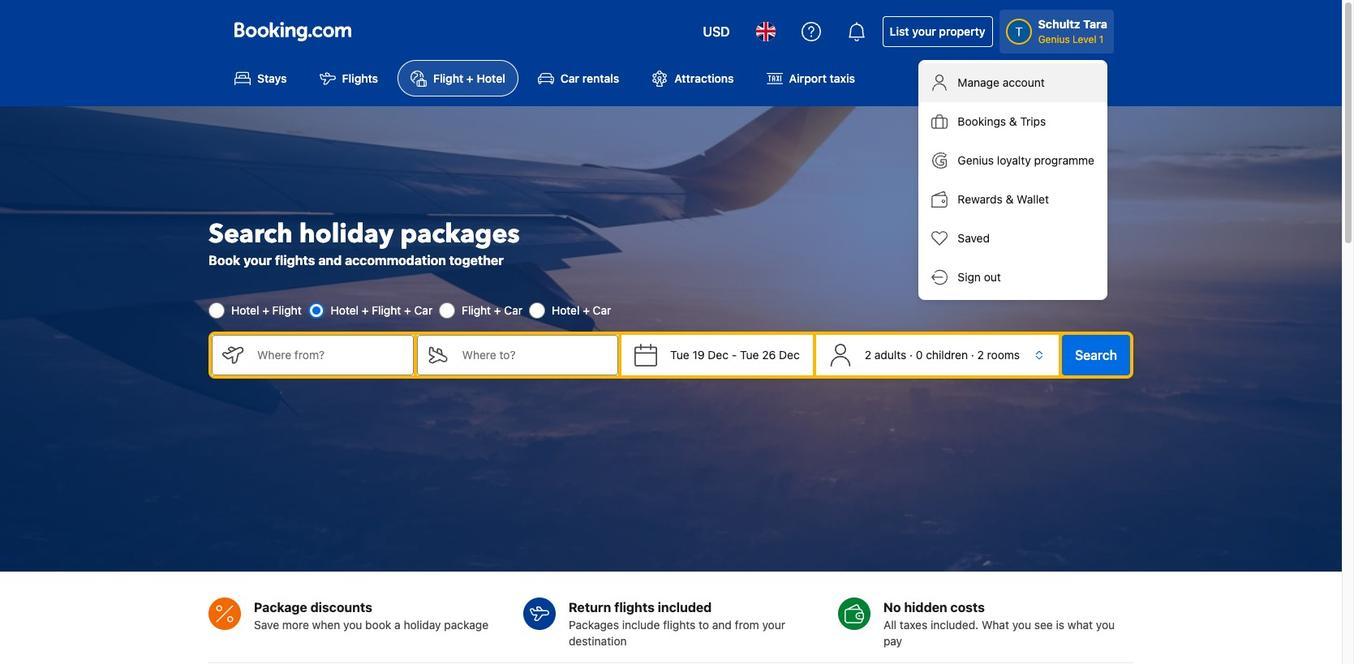 Task type: vqa. For each thing, say whether or not it's contained in the screenshot.
& in "link"
yes



Task type: describe. For each thing, give the bounding box(es) containing it.
no hidden costs all taxes included. what you see is what you pay
[[884, 600, 1115, 648]]

search for search holiday packages book your flights and accommodation together
[[209, 217, 293, 252]]

1 · from the left
[[910, 348, 913, 362]]

from
[[735, 618, 759, 632]]

hotel for hotel + flight + car
[[331, 303, 359, 317]]

pay
[[884, 634, 902, 648]]

19
[[693, 348, 705, 362]]

rooms
[[987, 348, 1020, 362]]

0
[[916, 348, 923, 362]]

flights
[[342, 72, 378, 85]]

+ for hotel + flight
[[262, 303, 269, 317]]

sign out button
[[919, 258, 1108, 297]]

hotel + flight + car
[[331, 303, 433, 317]]

saved
[[958, 231, 990, 245]]

destination
[[569, 634, 627, 648]]

holiday inside package discounts save more when you book a holiday package
[[404, 618, 441, 632]]

+ for flight + hotel
[[467, 72, 474, 85]]

return flights included packages include flights to and from your destination
[[569, 600, 786, 648]]

genius loyalty programme
[[958, 153, 1095, 167]]

rewards & wallet link
[[919, 180, 1108, 219]]

hidden
[[904, 600, 948, 615]]

level
[[1073, 33, 1097, 45]]

hotel + car
[[552, 303, 611, 317]]

manage
[[958, 75, 1000, 89]]

manage account link
[[919, 63, 1108, 102]]

your inside return flights included packages include flights to and from your destination
[[762, 618, 786, 632]]

packages
[[400, 217, 520, 252]]

car rentals
[[561, 72, 619, 85]]

2 dec from the left
[[779, 348, 800, 362]]

more
[[282, 618, 309, 632]]

discounts
[[310, 600, 372, 615]]

wallet
[[1017, 192, 1049, 206]]

flights link
[[306, 60, 391, 97]]

manage account
[[958, 75, 1045, 89]]

schultz tara genius level 1
[[1038, 17, 1108, 45]]

booking.com online hotel reservations image
[[235, 22, 351, 41]]

trips
[[1020, 114, 1046, 128]]

flight + hotel link
[[398, 60, 518, 97]]

bookings & trips link
[[919, 102, 1108, 141]]

1 vertical spatial flights
[[614, 600, 655, 615]]

is
[[1056, 618, 1065, 632]]

flight + hotel
[[433, 72, 505, 85]]

-
[[732, 348, 737, 362]]

out
[[984, 270, 1001, 284]]

attractions
[[675, 72, 734, 85]]

list
[[890, 24, 909, 38]]

tara
[[1083, 17, 1108, 31]]

sign out
[[958, 270, 1001, 284]]

include
[[622, 618, 660, 632]]

flight + car
[[462, 303, 523, 317]]

airport
[[789, 72, 827, 85]]

list your property link
[[883, 16, 993, 47]]

a
[[394, 618, 401, 632]]

together
[[449, 253, 504, 268]]

search for search
[[1075, 348, 1117, 363]]

rewards
[[958, 192, 1003, 206]]

book
[[365, 618, 391, 632]]

accommodation
[[345, 253, 446, 268]]

usd button
[[693, 12, 740, 51]]

Where to? field
[[449, 335, 618, 376]]

schultz
[[1038, 17, 1081, 31]]

stays link
[[222, 60, 300, 97]]

taxis
[[830, 72, 855, 85]]

attractions link
[[639, 60, 747, 97]]

package discounts save more when you book a holiday package
[[254, 600, 489, 632]]

list your property
[[890, 24, 986, 38]]

genius inside genius loyalty programme link
[[958, 153, 994, 167]]

hotel + flight
[[231, 303, 302, 317]]

packages
[[569, 618, 619, 632]]

bookings
[[958, 114, 1006, 128]]

rewards & wallet
[[958, 192, 1049, 206]]

hotel inside flight + hotel link
[[477, 72, 505, 85]]

save
[[254, 618, 279, 632]]

flights for holiday
[[275, 253, 315, 268]]



Task type: locate. For each thing, give the bounding box(es) containing it.
search inside search button
[[1075, 348, 1117, 363]]

0 horizontal spatial you
[[343, 618, 362, 632]]

flights for flights
[[663, 618, 696, 632]]

airport taxis link
[[754, 60, 868, 97]]

0 vertical spatial &
[[1009, 114, 1017, 128]]

package
[[254, 600, 307, 615]]

flights
[[275, 253, 315, 268], [614, 600, 655, 615], [663, 618, 696, 632]]

· right children
[[971, 348, 974, 362]]

· left 0
[[910, 348, 913, 362]]

account
[[1003, 75, 1045, 89]]

you down discounts at the bottom left
[[343, 618, 362, 632]]

taxes
[[900, 618, 928, 632]]

0 horizontal spatial genius
[[958, 153, 994, 167]]

0 horizontal spatial dec
[[708, 348, 729, 362]]

0 horizontal spatial holiday
[[299, 217, 394, 252]]

2 horizontal spatial you
[[1096, 618, 1115, 632]]

tue left 19
[[670, 348, 690, 362]]

2 horizontal spatial your
[[912, 24, 936, 38]]

tue 19 dec - tue 26 dec
[[670, 348, 800, 362]]

genius loyalty programme link
[[919, 141, 1108, 180]]

included.
[[931, 618, 979, 632]]

1 dec from the left
[[708, 348, 729, 362]]

holiday up accommodation
[[299, 217, 394, 252]]

flights inside search holiday packages book your flights and accommodation together
[[275, 253, 315, 268]]

and
[[318, 253, 342, 268], [712, 618, 732, 632]]

1 vertical spatial genius
[[958, 153, 994, 167]]

& inside rewards & wallet 'link'
[[1006, 192, 1014, 206]]

hotel for hotel + flight
[[231, 303, 259, 317]]

loyalty
[[997, 153, 1031, 167]]

holiday right a
[[404, 618, 441, 632]]

3 you from the left
[[1096, 618, 1115, 632]]

2 2 from the left
[[978, 348, 984, 362]]

costs
[[951, 600, 985, 615]]

no
[[884, 600, 901, 615]]

0 vertical spatial genius
[[1038, 33, 1070, 45]]

adults
[[875, 348, 907, 362]]

your right from
[[762, 618, 786, 632]]

children
[[926, 348, 968, 362]]

1 horizontal spatial you
[[1013, 618, 1031, 632]]

0 horizontal spatial and
[[318, 253, 342, 268]]

1 horizontal spatial your
[[762, 618, 786, 632]]

+
[[467, 72, 474, 85], [262, 303, 269, 317], [362, 303, 369, 317], [404, 303, 411, 317], [494, 303, 501, 317], [583, 303, 590, 317]]

flights up hotel + flight
[[275, 253, 315, 268]]

0 horizontal spatial flights
[[275, 253, 315, 268]]

2 vertical spatial your
[[762, 618, 786, 632]]

2 horizontal spatial flights
[[663, 618, 696, 632]]

tue
[[670, 348, 690, 362], [740, 348, 759, 362]]

genius
[[1038, 33, 1070, 45], [958, 153, 994, 167]]

you left see
[[1013, 618, 1031, 632]]

programme
[[1034, 153, 1095, 167]]

and inside return flights included packages include flights to and from your destination
[[712, 618, 732, 632]]

2 you from the left
[[1013, 618, 1031, 632]]

included
[[658, 600, 712, 615]]

and right to
[[712, 618, 732, 632]]

& left 'trips'
[[1009, 114, 1017, 128]]

flights up include
[[614, 600, 655, 615]]

to
[[699, 618, 709, 632]]

flights down included
[[663, 618, 696, 632]]

2
[[865, 348, 872, 362], [978, 348, 984, 362]]

search button
[[1062, 335, 1130, 376]]

you
[[343, 618, 362, 632], [1013, 618, 1031, 632], [1096, 618, 1115, 632]]

&
[[1009, 114, 1017, 128], [1006, 192, 1014, 206]]

car
[[561, 72, 579, 85], [414, 303, 433, 317], [504, 303, 523, 317], [593, 303, 611, 317]]

search holiday packages book your flights and accommodation together
[[209, 217, 520, 268]]

1 horizontal spatial 2
[[978, 348, 984, 362]]

genius left loyalty
[[958, 153, 994, 167]]

your inside search holiday packages book your flights and accommodation together
[[244, 253, 272, 268]]

tue right '-'
[[740, 348, 759, 362]]

2 tue from the left
[[740, 348, 759, 362]]

bookings & trips
[[958, 114, 1046, 128]]

1 horizontal spatial search
[[1075, 348, 1117, 363]]

+ for flight + car
[[494, 303, 501, 317]]

sign
[[958, 270, 981, 284]]

0 vertical spatial your
[[912, 24, 936, 38]]

0 vertical spatial flights
[[275, 253, 315, 268]]

dec
[[708, 348, 729, 362], [779, 348, 800, 362]]

+ for hotel + flight + car
[[362, 303, 369, 317]]

& for bookings
[[1009, 114, 1017, 128]]

1 tue from the left
[[670, 348, 690, 362]]

0 vertical spatial holiday
[[299, 217, 394, 252]]

1 2 from the left
[[865, 348, 872, 362]]

usd
[[703, 24, 730, 39]]

return
[[569, 600, 611, 615]]

book
[[209, 253, 240, 268]]

you inside package discounts save more when you book a holiday package
[[343, 618, 362, 632]]

search inside search holiday packages book your flights and accommodation together
[[209, 217, 293, 252]]

0 vertical spatial search
[[209, 217, 293, 252]]

0 vertical spatial and
[[318, 253, 342, 268]]

0 horizontal spatial your
[[244, 253, 272, 268]]

your inside 'link'
[[912, 24, 936, 38]]

you right "what"
[[1096, 618, 1115, 632]]

& left wallet
[[1006, 192, 1014, 206]]

hotel
[[477, 72, 505, 85], [231, 303, 259, 317], [331, 303, 359, 317], [552, 303, 580, 317]]

and inside search holiday packages book your flights and accommodation together
[[318, 253, 342, 268]]

dec left '-'
[[708, 348, 729, 362]]

1 horizontal spatial ·
[[971, 348, 974, 362]]

1 horizontal spatial genius
[[1038, 33, 1070, 45]]

1 vertical spatial &
[[1006, 192, 1014, 206]]

airport taxis
[[789, 72, 855, 85]]

1 horizontal spatial holiday
[[404, 618, 441, 632]]

hotel for hotel + car
[[552, 303, 580, 317]]

holiday inside search holiday packages book your flights and accommodation together
[[299, 217, 394, 252]]

holiday
[[299, 217, 394, 252], [404, 618, 441, 632]]

when
[[312, 618, 340, 632]]

1 vertical spatial search
[[1075, 348, 1117, 363]]

what
[[982, 618, 1009, 632]]

car rentals link
[[525, 60, 632, 97]]

1 vertical spatial and
[[712, 618, 732, 632]]

& for rewards
[[1006, 192, 1014, 206]]

1 vertical spatial holiday
[[404, 618, 441, 632]]

your right the book on the left
[[244, 253, 272, 268]]

0 horizontal spatial tue
[[670, 348, 690, 362]]

dec right 26
[[779, 348, 800, 362]]

stays
[[257, 72, 287, 85]]

0 horizontal spatial 2
[[865, 348, 872, 362]]

Where from? field
[[244, 335, 414, 376]]

see
[[1034, 618, 1053, 632]]

1 you from the left
[[343, 618, 362, 632]]

saved link
[[919, 219, 1108, 258]]

your
[[912, 24, 936, 38], [244, 253, 272, 268], [762, 618, 786, 632]]

1 horizontal spatial and
[[712, 618, 732, 632]]

1 horizontal spatial flights
[[614, 600, 655, 615]]

all
[[884, 618, 897, 632]]

property
[[939, 24, 986, 38]]

1 horizontal spatial tue
[[740, 348, 759, 362]]

your right list
[[912, 24, 936, 38]]

1
[[1099, 33, 1104, 45]]

genius down schultz
[[1038, 33, 1070, 45]]

0 horizontal spatial ·
[[910, 348, 913, 362]]

2 left rooms
[[978, 348, 984, 362]]

rentals
[[582, 72, 619, 85]]

what
[[1068, 618, 1093, 632]]

+ for hotel + car
[[583, 303, 590, 317]]

2 left 'adults'
[[865, 348, 872, 362]]

genius inside schultz tara genius level 1
[[1038, 33, 1070, 45]]

package
[[444, 618, 489, 632]]

0 horizontal spatial search
[[209, 217, 293, 252]]

2 vertical spatial flights
[[663, 618, 696, 632]]

& inside bookings & trips link
[[1009, 114, 1017, 128]]

and left accommodation
[[318, 253, 342, 268]]

flight
[[433, 72, 464, 85], [272, 303, 302, 317], [372, 303, 401, 317], [462, 303, 491, 317]]

·
[[910, 348, 913, 362], [971, 348, 974, 362]]

1 horizontal spatial dec
[[779, 348, 800, 362]]

2 adults · 0 children · 2 rooms
[[865, 348, 1020, 362]]

26
[[762, 348, 776, 362]]

2 · from the left
[[971, 348, 974, 362]]

1 vertical spatial your
[[244, 253, 272, 268]]



